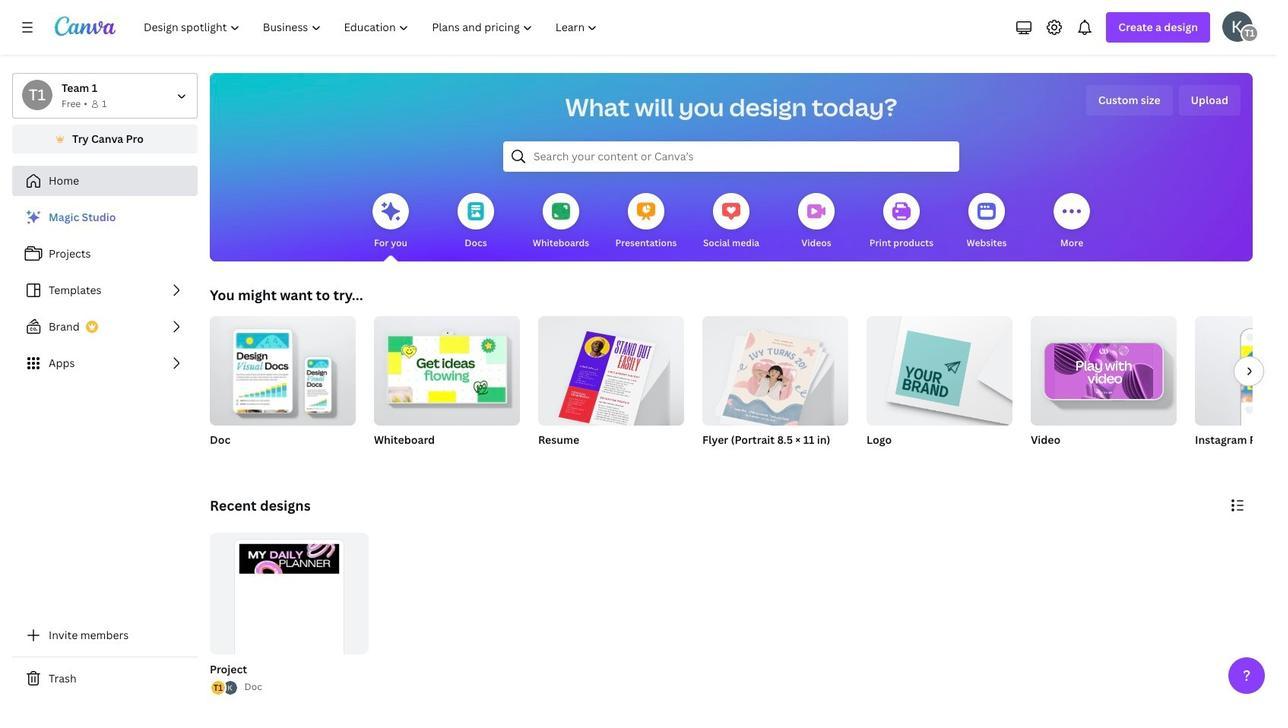 Task type: vqa. For each thing, say whether or not it's contained in the screenshot.
the bottom list
yes



Task type: locate. For each thing, give the bounding box(es) containing it.
1 horizontal spatial team 1 element
[[1241, 24, 1259, 43]]

team 1 element
[[1241, 24, 1259, 43], [22, 80, 52, 110]]

kendall parks image
[[1223, 11, 1253, 42]]

1 vertical spatial team 1 element
[[22, 80, 52, 110]]

team 1 element inside switch to another team "button"
[[22, 80, 52, 110]]

0 vertical spatial list
[[12, 202, 198, 379]]

1 horizontal spatial list
[[210, 680, 238, 697]]

None search field
[[503, 141, 960, 172]]

0 vertical spatial team 1 element
[[1241, 24, 1259, 43]]

0 horizontal spatial list
[[12, 202, 198, 379]]

team 1 image
[[1241, 24, 1259, 43]]

list
[[12, 202, 198, 379], [210, 680, 238, 697]]

1 vertical spatial list
[[210, 680, 238, 697]]

0 horizontal spatial team 1 element
[[22, 80, 52, 110]]

group
[[210, 310, 356, 467], [210, 310, 356, 426], [374, 310, 520, 467], [374, 310, 520, 426], [538, 310, 684, 467], [538, 310, 684, 432], [703, 310, 849, 467], [703, 310, 849, 431], [867, 316, 1013, 467], [867, 316, 1013, 426], [1031, 316, 1177, 467], [1195, 316, 1277, 467], [207, 533, 369, 697], [210, 533, 369, 695]]



Task type: describe. For each thing, give the bounding box(es) containing it.
Switch to another team button
[[12, 73, 198, 119]]

Search search field
[[534, 142, 929, 171]]

team 1 image
[[22, 80, 52, 110]]

top level navigation element
[[134, 12, 611, 43]]



